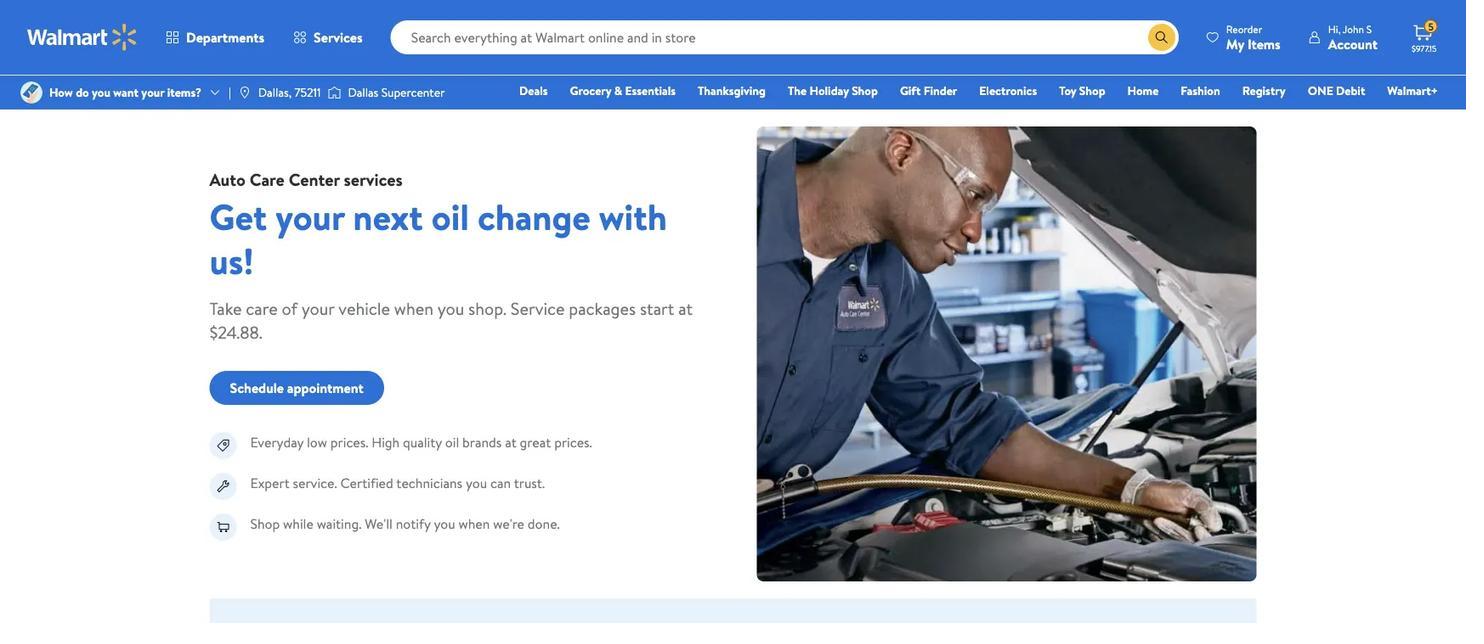 Task type: vqa. For each thing, say whether or not it's contained in the screenshot.
Schedule appointment
yes



Task type: describe. For each thing, give the bounding box(es) containing it.
you right notify
[[434, 515, 455, 534]]

dallas,
[[258, 84, 292, 101]]

brands
[[463, 434, 502, 452]]

items
[[1248, 34, 1281, 53]]

do
[[76, 84, 89, 101]]

you inside take care of your vehicle when you shop. service packages start at $24.88.
[[438, 297, 464, 320]]

0 vertical spatial your
[[141, 84, 164, 101]]

the
[[788, 82, 807, 99]]

home link
[[1120, 82, 1167, 100]]

how
[[49, 84, 73, 101]]

fashion
[[1181, 82, 1220, 99]]

0 horizontal spatial shop
[[250, 515, 280, 534]]

 image for dallas supercenter
[[328, 84, 341, 101]]

shop.
[[468, 297, 507, 320]]

your inside auto care center services get your next oil change with us!
[[276, 192, 345, 241]]

shop inside "link"
[[1079, 82, 1106, 99]]

1 vertical spatial oil
[[445, 434, 459, 452]]

quality
[[403, 434, 442, 452]]

take
[[210, 297, 242, 320]]

1 vertical spatial at
[[505, 434, 517, 452]]

registry link
[[1235, 82, 1294, 100]]

services
[[314, 28, 363, 47]]

one
[[1308, 82, 1334, 99]]

$24.88.
[[210, 320, 263, 344]]

grocery & essentials
[[570, 82, 676, 99]]

john
[[1343, 22, 1364, 36]]

packages
[[569, 297, 636, 320]]

Search search field
[[391, 20, 1179, 54]]

expert service. certified technicians you can trust. image
[[210, 473, 237, 501]]

high
[[372, 434, 400, 452]]

gift
[[900, 82, 921, 99]]

1 horizontal spatial shop
[[852, 82, 878, 99]]

auto care center services get your next oil change with us!
[[210, 167, 667, 286]]

hi,
[[1328, 22, 1341, 36]]

your inside take care of your vehicle when you shop. service packages start at $24.88.
[[302, 297, 335, 320]]

&
[[614, 82, 622, 99]]

services button
[[279, 17, 377, 58]]

account
[[1328, 34, 1378, 53]]

my
[[1227, 34, 1245, 53]]

notify
[[396, 515, 431, 534]]

the holiday shop
[[788, 82, 878, 99]]

toy shop link
[[1052, 82, 1113, 100]]

Walmart Site-Wide search field
[[391, 20, 1179, 54]]

shop while waiting. we'll notify you when we're done.
[[250, 515, 560, 534]]

shop while waiting. we'll notify you when we're done. image
[[210, 514, 237, 542]]

certified
[[340, 474, 393, 493]]

toy
[[1059, 82, 1077, 99]]

walmart image
[[27, 24, 138, 51]]

toy shop
[[1059, 82, 1106, 99]]

1 vertical spatial when
[[459, 515, 490, 534]]

we're
[[493, 515, 525, 534]]

grocery & essentials link
[[562, 82, 683, 100]]

us!
[[210, 236, 254, 286]]

supercenter
[[381, 84, 445, 101]]

change
[[478, 192, 590, 241]]

low
[[307, 434, 327, 452]]

expert
[[250, 474, 290, 493]]

dallas, 75211
[[258, 84, 321, 101]]

with
[[599, 192, 667, 241]]

finder
[[924, 82, 957, 99]]

gift finder link
[[892, 82, 965, 100]]

when inside take care of your vehicle when you shop. service packages start at $24.88.
[[394, 297, 434, 320]]

service
[[511, 297, 565, 320]]

appointment
[[287, 379, 364, 398]]

services
[[344, 167, 403, 191]]

$977.15
[[1412, 43, 1437, 54]]

schedule appointment
[[230, 379, 364, 398]]

want
[[113, 84, 139, 101]]

s
[[1367, 22, 1372, 36]]

hi, john s account
[[1328, 22, 1378, 53]]

deals
[[520, 82, 548, 99]]

you left can
[[466, 474, 487, 493]]

registry
[[1243, 82, 1286, 99]]

we'll
[[365, 515, 393, 534]]

electronics link
[[972, 82, 1045, 100]]



Task type: locate. For each thing, give the bounding box(es) containing it.
essentials
[[625, 82, 676, 99]]

electronics
[[980, 82, 1037, 99]]

fashion link
[[1173, 82, 1228, 100]]

everyday
[[250, 434, 304, 452]]

how do you want your items?
[[49, 84, 201, 101]]

one debit
[[1308, 82, 1366, 99]]

shop right toy
[[1079, 82, 1106, 99]]

your right want
[[141, 84, 164, 101]]

grocery
[[570, 82, 611, 99]]

1 vertical spatial your
[[276, 192, 345, 241]]

you left shop.
[[438, 297, 464, 320]]

of
[[282, 297, 297, 320]]

schedule
[[230, 379, 284, 398]]

you right do
[[92, 84, 110, 101]]

at left great
[[505, 434, 517, 452]]

0 vertical spatial when
[[394, 297, 434, 320]]

shop
[[852, 82, 878, 99], [1079, 82, 1106, 99], [250, 515, 280, 534]]

thanksgiving link
[[690, 82, 774, 100]]

5
[[1429, 19, 1434, 34]]

oil inside auto care center services get your next oil change with us!
[[432, 192, 469, 241]]

when
[[394, 297, 434, 320], [459, 515, 490, 534]]

oil right next
[[432, 192, 469, 241]]

trust.
[[514, 474, 545, 493]]

0 horizontal spatial when
[[394, 297, 434, 320]]

prices. right low
[[330, 434, 368, 452]]

walmart+ link
[[1380, 82, 1446, 100]]

2 horizontal spatial shop
[[1079, 82, 1106, 99]]

departments
[[186, 28, 264, 47]]

75211
[[294, 84, 321, 101]]

oil right quality
[[445, 434, 459, 452]]

schedule appointment button
[[210, 371, 384, 405]]

1 horizontal spatial when
[[459, 515, 490, 534]]

service.
[[293, 474, 337, 493]]

items?
[[167, 84, 201, 101]]

gift finder
[[900, 82, 957, 99]]

reorder
[[1227, 22, 1263, 36]]

 image
[[20, 82, 43, 104]]

0 horizontal spatial  image
[[238, 86, 251, 99]]

1 prices. from the left
[[330, 434, 368, 452]]

 image
[[328, 84, 341, 101], [238, 86, 251, 99]]

departments button
[[151, 17, 279, 58]]

you
[[92, 84, 110, 101], [438, 297, 464, 320], [466, 474, 487, 493], [434, 515, 455, 534]]

1 horizontal spatial at
[[679, 297, 693, 320]]

everyday low prices. high quality oil brands at great prices.
[[250, 434, 592, 452]]

at
[[679, 297, 693, 320], [505, 434, 517, 452]]

done.
[[528, 515, 560, 534]]

0 vertical spatial oil
[[432, 192, 469, 241]]

everyday low prices. high quality oil brands at great prices. image
[[210, 433, 237, 460]]

start
[[640, 297, 674, 320]]

 image for dallas, 75211
[[238, 86, 251, 99]]

your right of
[[302, 297, 335, 320]]

when left we're in the left of the page
[[459, 515, 490, 534]]

prices. right great
[[554, 434, 592, 452]]

home
[[1128, 82, 1159, 99]]

thanksgiving
[[698, 82, 766, 99]]

prices.
[[330, 434, 368, 452], [554, 434, 592, 452]]

can
[[490, 474, 511, 493]]

debit
[[1336, 82, 1366, 99]]

shop right holiday
[[852, 82, 878, 99]]

0 vertical spatial at
[[679, 297, 693, 320]]

shop left while
[[250, 515, 280, 534]]

at inside take care of your vehicle when you shop. service packages start at $24.88.
[[679, 297, 693, 320]]

center
[[289, 167, 340, 191]]

search icon image
[[1155, 31, 1169, 44]]

care
[[246, 297, 278, 320]]

technicians
[[396, 474, 462, 493]]

dallas
[[348, 84, 379, 101]]

0 horizontal spatial prices.
[[330, 434, 368, 452]]

2 prices. from the left
[[554, 434, 592, 452]]

dallas supercenter
[[348, 84, 445, 101]]

holiday
[[810, 82, 849, 99]]

your down center
[[276, 192, 345, 241]]

 image right 75211
[[328, 84, 341, 101]]

vehicle
[[339, 297, 390, 320]]

when right vehicle
[[394, 297, 434, 320]]

while
[[283, 515, 314, 534]]

2 vertical spatial your
[[302, 297, 335, 320]]

at right start on the left of page
[[679, 297, 693, 320]]

1 horizontal spatial prices.
[[554, 434, 592, 452]]

take care of your vehicle when you shop. service packages start at $24.88.
[[210, 297, 693, 344]]

care
[[250, 167, 285, 191]]

|
[[229, 84, 231, 101]]

0 horizontal spatial at
[[505, 434, 517, 452]]

deals link
[[512, 82, 556, 100]]

reorder my items
[[1227, 22, 1281, 53]]

waiting.
[[317, 515, 362, 534]]

great
[[520, 434, 551, 452]]

 image right |
[[238, 86, 251, 99]]

one debit link
[[1300, 82, 1373, 100]]

walmart+
[[1388, 82, 1438, 99]]

get
[[210, 192, 267, 241]]

the holiday shop link
[[780, 82, 886, 100]]

1 horizontal spatial  image
[[328, 84, 341, 101]]

expert service. certified technicians you can trust.
[[250, 474, 545, 493]]

auto
[[210, 167, 246, 191]]

next
[[353, 192, 423, 241]]



